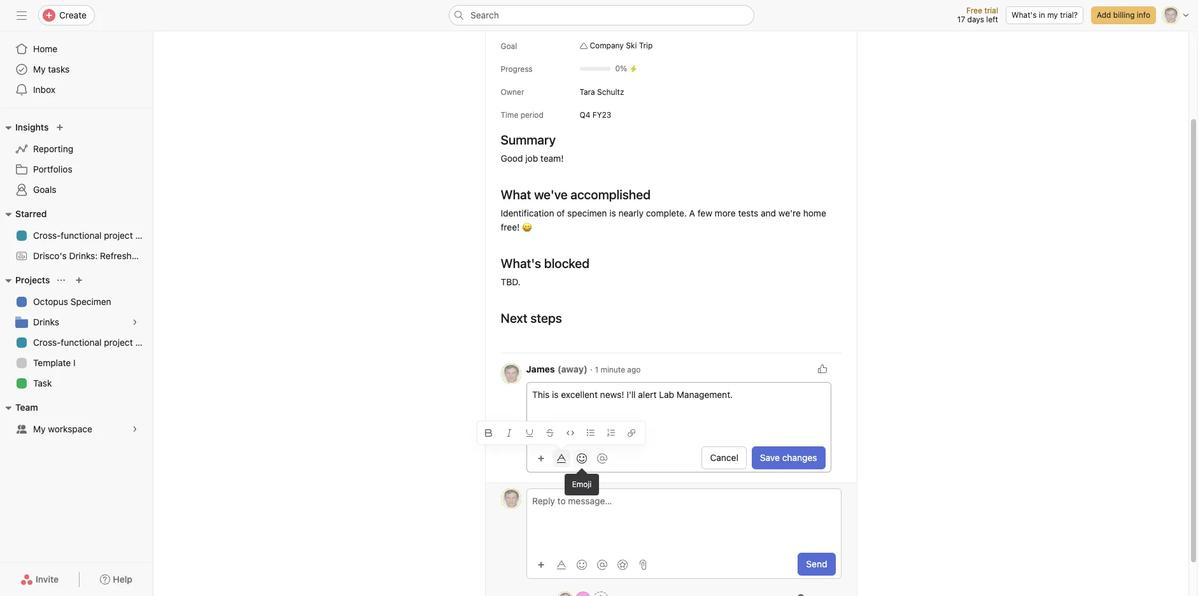 Task type: describe. For each thing, give the bounding box(es) containing it.
goal
[[501, 41, 517, 51]]

insert an object image for cancel
[[537, 454, 545, 462]]

team
[[15, 402, 38, 413]]

1 vertical spatial is
[[552, 389, 558, 400]]

reporting
[[33, 143, 73, 154]]

invite
[[36, 574, 59, 585]]

cross-functional project plan link inside starred element
[[8, 225, 153, 246]]

time
[[501, 110, 518, 120]]

ja for second ja button from the top of the page
[[507, 493, 515, 503]]

insights
[[15, 122, 49, 132]]

numbered list image
[[607, 429, 615, 437]]

nearly
[[619, 208, 644, 218]]

management.
[[676, 389, 733, 400]]

we're
[[779, 208, 801, 218]]

toolbar for send
[[532, 555, 652, 573]]

company ski trip link
[[575, 39, 658, 52]]

james link
[[526, 364, 555, 374]]

identification of specimen is nearly complete. a few more tests and we're home free!
[[501, 208, 829, 232]]

my workspace
[[33, 423, 92, 434]]

refreshment
[[100, 250, 153, 261]]

trip
[[639, 41, 653, 50]]

save
[[760, 452, 780, 463]]

fy23
[[593, 110, 611, 119]]

more
[[715, 208, 736, 218]]

summary
[[501, 132, 556, 147]]

formatting image for cancel
[[556, 453, 566, 463]]

what we've accomplished
[[501, 187, 651, 202]]

tests
[[738, 208, 759, 218]]

workspace
[[48, 423, 92, 434]]

cancel
[[710, 452, 739, 463]]

drisco's drinks: refreshment recommendation link
[[8, 246, 227, 266]]

minute
[[601, 365, 625, 374]]

lab
[[659, 389, 674, 400]]

drinks:
[[69, 250, 98, 261]]

save changes
[[760, 452, 817, 463]]

starred
[[15, 208, 47, 219]]

excellent
[[561, 389, 598, 400]]

cross-functional project plan for cross-functional project plan link inside the starred element
[[33, 230, 153, 241]]

my tasks link
[[8, 59, 145, 80]]

goals link
[[8, 180, 145, 200]]

appreciations image
[[617, 559, 628, 570]]

free trial 17 days left
[[958, 6, 998, 24]]

insights button
[[0, 120, 49, 135]]

drinks
[[33, 316, 59, 327]]

functional inside projects element
[[61, 337, 102, 348]]

task link
[[8, 373, 145, 394]]

drisco's
[[33, 250, 67, 261]]

period
[[521, 110, 544, 120]]

global element
[[0, 31, 153, 108]]

owner
[[501, 87, 524, 97]]

james
[[526, 364, 555, 374]]

cross- inside starred element
[[33, 230, 61, 241]]

i'll
[[626, 389, 636, 400]]

drinks link
[[8, 312, 145, 332]]

what's blocked
[[501, 256, 590, 271]]

team!
[[541, 153, 564, 164]]

portfolios link
[[8, 159, 145, 180]]

send button
[[798, 553, 836, 576]]

is inside identification of specimen is nearly complete. a few more tests and we're home free!
[[610, 208, 616, 218]]

search list box
[[449, 5, 755, 25]]

q4 fy23
[[580, 110, 611, 119]]

2 ja button from the top
[[501, 488, 521, 509]]

task
[[33, 378, 52, 388]]

starred element
[[0, 202, 227, 269]]

search
[[471, 10, 499, 20]]

0 likes. click to like this task image
[[817, 364, 827, 374]]

news!
[[600, 389, 624, 400]]

ski
[[626, 41, 637, 50]]

tbd.
[[501, 276, 521, 287]]

template i link
[[8, 353, 145, 373]]

tara
[[580, 87, 595, 96]]

0%
[[615, 64, 627, 73]]

emoji
[[572, 479, 592, 489]]

functional inside starred element
[[61, 230, 102, 241]]

and
[[761, 208, 776, 218]]

octopus
[[33, 296, 68, 307]]

search button
[[449, 5, 755, 25]]

what's in my trial?
[[1012, 10, 1078, 20]]

template
[[33, 357, 71, 368]]

this is excellent news! i'll alert lab management.
[[532, 389, 733, 400]]

2 emoji image from the top
[[577, 559, 587, 570]]

hide sidebar image
[[17, 10, 27, 20]]

toolbar for cancel
[[532, 449, 614, 467]]

my tasks
[[33, 64, 70, 75]]

free
[[967, 6, 983, 15]]

home link
[[8, 39, 145, 59]]

17
[[958, 15, 965, 24]]

(away)
[[558, 364, 588, 374]]

octopus specimen link
[[8, 292, 145, 312]]

home
[[33, 43, 57, 54]]

1 ja button from the top
[[501, 364, 521, 384]]

my for my tasks
[[33, 64, 46, 75]]

job
[[526, 153, 538, 164]]

team button
[[0, 400, 38, 415]]

ja for 2nd ja button from the bottom
[[507, 369, 515, 378]]

strikethrough image
[[546, 429, 554, 437]]

this
[[532, 389, 549, 400]]

save changes button
[[752, 446, 826, 469]]



Task type: vqa. For each thing, say whether or not it's contained in the screenshot.
the bottommost –
no



Task type: locate. For each thing, give the bounding box(es) containing it.
schultz
[[597, 87, 624, 96]]

what's
[[1012, 10, 1037, 20]]

2 cross-functional project plan from the top
[[33, 337, 153, 348]]

add billing info button
[[1091, 6, 1156, 24]]

what's in my trial? button
[[1006, 6, 1084, 24]]

cross- up drisco's
[[33, 230, 61, 241]]

ja button
[[501, 364, 521, 384], [501, 488, 521, 509]]

few
[[698, 208, 712, 218]]

2 cross-functional project plan link from the top
[[8, 332, 153, 353]]

show options, current sort, top image
[[58, 276, 65, 284]]

is
[[610, 208, 616, 218], [552, 389, 558, 400]]

1 vertical spatial toolbar
[[532, 449, 614, 467]]

in
[[1039, 10, 1045, 20]]

drisco's drinks: refreshment recommendation
[[33, 250, 227, 261]]

cross-functional project plan link up "i"
[[8, 332, 153, 353]]

1 vertical spatial formatting image
[[556, 559, 566, 570]]

0 vertical spatial toolbar
[[480, 424, 643, 442]]

2 my from the top
[[33, 423, 46, 434]]

1 cross-functional project plan link from the top
[[8, 225, 153, 246]]

1 my from the top
[[33, 64, 46, 75]]

cross-functional project plan link up drinks: on the top left of the page
[[8, 225, 153, 246]]

1 horizontal spatial is
[[610, 208, 616, 218]]

1 functional from the top
[[61, 230, 102, 241]]

project up drisco's drinks: refreshment recommendation "link"
[[104, 230, 133, 241]]

0 vertical spatial ja button
[[501, 364, 521, 384]]

1 vertical spatial project
[[104, 337, 133, 348]]

is left nearly
[[610, 208, 616, 218]]

0 vertical spatial insert an object image
[[537, 454, 545, 462]]

project down see details, drinks image
[[104, 337, 133, 348]]

cross-
[[33, 230, 61, 241], [33, 337, 61, 348]]

projects element
[[0, 269, 153, 396]]

code image
[[567, 429, 574, 437]]

0 vertical spatial ja
[[507, 369, 515, 378]]

attach a file or paste an image image
[[638, 559, 648, 570]]

emoji image up emoji tooltip
[[577, 453, 587, 463]]

formatting image for send
[[556, 559, 566, 570]]

italics image
[[506, 429, 513, 437]]

1 vertical spatial my
[[33, 423, 46, 434]]

functional
[[61, 230, 102, 241], [61, 337, 102, 348]]

cross- down drinks
[[33, 337, 61, 348]]

cross-functional project plan link inside projects element
[[8, 332, 153, 353]]

1 ja from the top
[[507, 369, 515, 378]]

insert an object image for send
[[537, 561, 545, 568]]

toolbar
[[480, 424, 643, 442], [532, 449, 614, 467], [532, 555, 652, 573]]

0 vertical spatial cross-functional project plan
[[33, 230, 153, 241]]

cancel button
[[702, 446, 747, 469]]

bold image
[[485, 429, 493, 437]]

2 insert an object image from the top
[[537, 561, 545, 568]]

ago
[[627, 365, 641, 374]]

0 vertical spatial at mention image
[[597, 453, 607, 463]]

time period
[[501, 110, 544, 120]]

1 insert an object image from the top
[[537, 454, 545, 462]]

specimen
[[71, 296, 111, 307]]

formatting image left 'appreciations' image on the right bottom of the page
[[556, 559, 566, 570]]

cross-functional project plan inside starred element
[[33, 230, 153, 241]]

emoji image
[[577, 453, 587, 463], [577, 559, 587, 570]]

cross-functional project plan for cross-functional project plan link inside the projects element
[[33, 337, 153, 348]]

specimen
[[567, 208, 607, 218]]

bulleted list image
[[587, 429, 595, 437]]

see details, drinks image
[[131, 318, 139, 326]]

0 vertical spatial is
[[610, 208, 616, 218]]

new image
[[56, 124, 64, 131]]

0 vertical spatial cross-functional project plan link
[[8, 225, 153, 246]]

my
[[1048, 10, 1058, 20]]

help
[[113, 574, 132, 585]]

2 project from the top
[[104, 337, 133, 348]]

create button
[[38, 5, 95, 25]]

template i
[[33, 357, 76, 368]]

send
[[806, 558, 827, 569]]

cross-functional project plan up drinks: on the top left of the page
[[33, 230, 153, 241]]

1 vertical spatial ja
[[507, 493, 515, 503]]

see details, my workspace image
[[131, 425, 139, 433]]

plan inside starred element
[[135, 230, 153, 241]]

0 vertical spatial cross-
[[33, 230, 61, 241]]

info
[[1137, 10, 1151, 20]]

1 vertical spatial cross-functional project plan link
[[8, 332, 153, 353]]

invite button
[[12, 568, 67, 591]]

0 vertical spatial project
[[104, 230, 133, 241]]

q4
[[580, 110, 591, 119]]

1 emoji image from the top
[[577, 453, 587, 463]]

emoji image left 'appreciations' image on the right bottom of the page
[[577, 559, 587, 570]]

functional up drinks: on the top left of the page
[[61, 230, 102, 241]]

1 formatting image from the top
[[556, 453, 566, 463]]

formatting image up emoji tooltip
[[556, 453, 566, 463]]

2 plan from the top
[[135, 337, 153, 348]]

what
[[501, 187, 531, 202]]

octopus specimen
[[33, 296, 111, 307]]

trial?
[[1060, 10, 1078, 20]]

goals
[[33, 184, 56, 195]]

cross-functional project plan down drinks 'link'
[[33, 337, 153, 348]]

1 vertical spatial cross-functional project plan
[[33, 337, 153, 348]]

plan up drisco's drinks: refreshment recommendation
[[135, 230, 153, 241]]

2 at mention image from the top
[[597, 559, 607, 570]]

at mention image for send
[[597, 559, 607, 570]]

2 vertical spatial toolbar
[[532, 555, 652, 573]]

trial
[[985, 6, 998, 15]]

2 ja from the top
[[507, 493, 515, 503]]

0 vertical spatial emoji image
[[577, 453, 587, 463]]

insights element
[[0, 116, 153, 202]]

1 vertical spatial cross-
[[33, 337, 61, 348]]

at mention image left 'appreciations' image on the right bottom of the page
[[597, 559, 607, 570]]

link image
[[628, 429, 635, 437]]

underline image
[[526, 429, 534, 437]]

plan down see details, drinks image
[[135, 337, 153, 348]]

add
[[1097, 10, 1111, 20]]

😀 image
[[522, 222, 532, 232]]

at mention image
[[597, 453, 607, 463], [597, 559, 607, 570]]

2 functional from the top
[[61, 337, 102, 348]]

days
[[968, 15, 984, 24]]

1 vertical spatial functional
[[61, 337, 102, 348]]

is right this
[[552, 389, 558, 400]]

james (away) · 1 minute ago
[[526, 364, 641, 374]]

1 vertical spatial insert an object image
[[537, 561, 545, 568]]

add billing info
[[1097, 10, 1151, 20]]

formatting image
[[556, 453, 566, 463], [556, 559, 566, 570]]

inbox link
[[8, 80, 145, 100]]

project inside starred element
[[104, 230, 133, 241]]

good
[[501, 153, 523, 164]]

next steps
[[501, 311, 562, 325]]

left
[[987, 15, 998, 24]]

1 vertical spatial ja button
[[501, 488, 521, 509]]

home
[[803, 208, 826, 218]]

reporting link
[[8, 139, 145, 159]]

portfolios
[[33, 164, 72, 174]]

of
[[557, 208, 565, 218]]

at mention image for cancel
[[597, 453, 607, 463]]

what's blocked tbd.
[[501, 256, 590, 287]]

0 vertical spatial formatting image
[[556, 453, 566, 463]]

1 cross- from the top
[[33, 230, 61, 241]]

changes
[[782, 452, 817, 463]]

ja
[[507, 369, 515, 378], [507, 493, 515, 503]]

my left tasks
[[33, 64, 46, 75]]

teams element
[[0, 396, 153, 442]]

insert an object image
[[537, 454, 545, 462], [537, 561, 545, 568]]

1 project from the top
[[104, 230, 133, 241]]

recommendation
[[155, 250, 227, 261]]

new project or portfolio image
[[75, 276, 83, 284]]

help button
[[92, 568, 141, 591]]

my inside teams element
[[33, 423, 46, 434]]

tara schultz
[[580, 87, 624, 96]]

plan
[[135, 230, 153, 241], [135, 337, 153, 348]]

my inside 'link'
[[33, 64, 46, 75]]

0 vertical spatial my
[[33, 64, 46, 75]]

my for my workspace
[[33, 423, 46, 434]]

1 vertical spatial plan
[[135, 337, 153, 348]]

alert
[[638, 389, 656, 400]]

at mention image up emoji tooltip
[[597, 453, 607, 463]]

emoji tooltip
[[565, 470, 599, 495]]

projects button
[[0, 273, 50, 288]]

cross- inside projects element
[[33, 337, 61, 348]]

cross-functional project plan inside projects element
[[33, 337, 153, 348]]

1 cross-functional project plan from the top
[[33, 230, 153, 241]]

2 cross- from the top
[[33, 337, 61, 348]]

1 vertical spatial at mention image
[[597, 559, 607, 570]]

my down team
[[33, 423, 46, 434]]

create
[[59, 10, 87, 20]]

identification
[[501, 208, 554, 218]]

billing
[[1114, 10, 1135, 20]]

0 horizontal spatial is
[[552, 389, 558, 400]]

0 vertical spatial functional
[[61, 230, 102, 241]]

my workspace link
[[8, 419, 145, 439]]

i
[[73, 357, 76, 368]]

project
[[104, 230, 133, 241], [104, 337, 133, 348]]

plan inside projects element
[[135, 337, 153, 348]]

functional down drinks 'link'
[[61, 337, 102, 348]]

0 vertical spatial plan
[[135, 230, 153, 241]]

1 at mention image from the top
[[597, 453, 607, 463]]

tasks
[[48, 64, 70, 75]]

projects
[[15, 274, 50, 285]]

company ski trip
[[590, 41, 653, 50]]

2 formatting image from the top
[[556, 559, 566, 570]]

1 plan from the top
[[135, 230, 153, 241]]

1 vertical spatial emoji image
[[577, 559, 587, 570]]



